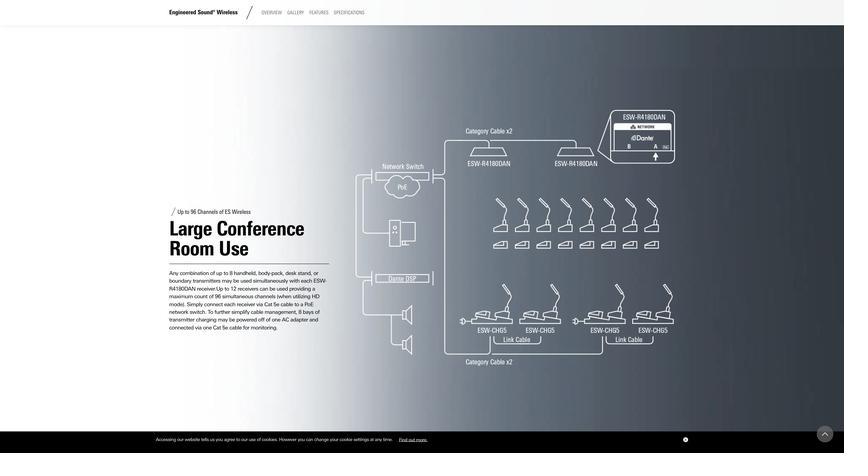 Task type: vqa. For each thing, say whether or not it's contained in the screenshot.
divider line image
yes



Task type: describe. For each thing, give the bounding box(es) containing it.
each inside up to 12 receivers can be used providing a maximum count of 96 simultaneous channels (when utilizing hd mode). simply connect each receiver via cat 5e cable to a poe network switch. to further simplify cable management, 8 bays of transmitter charging may be powered off of one ac adapter and connected via one cat 5e cable for monitoring.
[[224, 302, 236, 308]]

or
[[314, 271, 318, 277]]

simultaneously
[[253, 278, 288, 285]]

receivers
[[238, 286, 258, 292]]

accessing our website tells us you agree to our use of cookies. however you can change your cookie settings at any time.
[[156, 438, 394, 443]]

2 you from the left
[[298, 438, 305, 443]]

ac
[[282, 317, 289, 324]]

features
[[309, 10, 329, 16]]

us
[[210, 438, 215, 443]]

accessing
[[156, 438, 176, 443]]

0 horizontal spatial cat
[[213, 325, 221, 331]]

up
[[216, 271, 222, 277]]

2 our from the left
[[241, 438, 248, 443]]

1 vertical spatial be
[[270, 286, 275, 292]]

of up and
[[315, 309, 320, 316]]

utilizing
[[293, 294, 311, 300]]

of right use
[[257, 438, 261, 443]]

with
[[289, 278, 300, 285]]

website
[[185, 438, 200, 443]]

to up large
[[185, 209, 189, 216]]

up for 12
[[216, 286, 223, 292]]

arrow up image
[[822, 432, 828, 438]]

tells
[[201, 438, 209, 443]]

adapter
[[290, 317, 308, 324]]

conference
[[217, 217, 304, 241]]

combination
[[180, 271, 209, 277]]

switch.
[[190, 309, 207, 316]]

1 vertical spatial via
[[195, 325, 202, 331]]

connect
[[204, 302, 223, 308]]

0 vertical spatial cat
[[264, 302, 272, 308]]

12
[[231, 286, 236, 292]]

r4180dan
[[169, 286, 196, 292]]

used inside up to 12 receivers can be used providing a maximum count of 96 simultaneous channels (when utilizing hd mode). simply connect each receiver via cat 5e cable to a poe network switch. to further simplify cable management, 8 bays of transmitter charging may be powered off of one ac adapter and connected via one cat 5e cable for monitoring.
[[277, 286, 288, 292]]

es
[[225, 209, 231, 216]]

of up connect
[[209, 294, 214, 300]]

0 horizontal spatial 5e
[[222, 325, 228, 331]]

up for 96
[[178, 209, 184, 216]]

handheld,
[[234, 271, 257, 277]]

be inside "any combination of up to 8 handheld, body-pack, desk stand, or boundary transmitters may be used simultaneously with each esw- r4180dan receiver."
[[233, 278, 239, 285]]

engineered
[[169, 9, 196, 16]]

channels
[[198, 209, 218, 216]]

receiver.
[[197, 286, 216, 292]]

1 horizontal spatial via
[[256, 302, 263, 308]]

1 vertical spatial can
[[306, 438, 313, 443]]

off
[[258, 317, 265, 324]]

may inside up to 12 receivers can be used providing a maximum count of 96 simultaneous channels (when utilizing hd mode). simply connect each receiver via cat 5e cable to a poe network switch. to further simplify cable management, 8 bays of transmitter charging may be powered off of one ac adapter and connected via one cat 5e cable for monitoring.
[[218, 317, 228, 324]]

use
[[249, 438, 256, 443]]

may inside "any combination of up to 8 handheld, body-pack, desk stand, or boundary transmitters may be used simultaneously with each esw- r4180dan receiver."
[[222, 278, 232, 285]]

simplify
[[232, 309, 250, 316]]

0 vertical spatial one
[[272, 317, 281, 324]]

change
[[314, 438, 329, 443]]

channels
[[255, 294, 276, 300]]

1 you from the left
[[216, 438, 223, 443]]

cross image
[[684, 439, 687, 442]]

find out more. link
[[394, 435, 433, 446]]

desk
[[286, 271, 297, 277]]

(when
[[277, 294, 291, 300]]

at
[[370, 438, 374, 443]]

0 horizontal spatial cable
[[229, 325, 242, 331]]

and
[[310, 317, 318, 324]]

however
[[279, 438, 297, 443]]

use
[[219, 237, 249, 261]]

powered
[[236, 317, 257, 324]]

bays
[[303, 309, 314, 316]]

your
[[330, 438, 339, 443]]

sound®
[[198, 9, 215, 16]]

hd
[[312, 294, 320, 300]]



Task type: locate. For each thing, give the bounding box(es) containing it.
be
[[233, 278, 239, 285], [270, 286, 275, 292], [229, 317, 235, 324]]

settings
[[354, 438, 369, 443]]

1 vertical spatial one
[[203, 325, 212, 331]]

divider line image
[[243, 6, 256, 19]]

for
[[243, 325, 250, 331]]

be up 12
[[233, 278, 239, 285]]

1 horizontal spatial used
[[277, 286, 288, 292]]

stand,
[[298, 271, 312, 277]]

maximum
[[169, 294, 193, 300]]

can up the channels
[[260, 286, 268, 292]]

0 vertical spatial a
[[312, 286, 315, 292]]

2 horizontal spatial cable
[[281, 302, 293, 308]]

may down further
[[218, 317, 228, 324]]

0 horizontal spatial you
[[216, 438, 223, 443]]

large conference room use
[[169, 217, 304, 261]]

receiver
[[237, 302, 255, 308]]

via down the channels
[[256, 302, 263, 308]]

0 vertical spatial can
[[260, 286, 268, 292]]

cat
[[264, 302, 272, 308], [213, 325, 221, 331]]

0 vertical spatial via
[[256, 302, 263, 308]]

any combination of up to 8 handheld, body-pack, desk stand, or boundary transmitters may be used simultaneously with each esw- r4180dan receiver.
[[169, 271, 327, 292]]

of right off
[[266, 317, 271, 324]]

charging
[[196, 317, 216, 324]]

each up further
[[224, 302, 236, 308]]

our
[[177, 438, 184, 443], [241, 438, 248, 443]]

can
[[260, 286, 268, 292], [306, 438, 313, 443]]

1 our from the left
[[177, 438, 184, 443]]

1 horizontal spatial our
[[241, 438, 248, 443]]

each
[[301, 278, 312, 285], [224, 302, 236, 308]]

you right 'however'
[[298, 438, 305, 443]]

to left 12
[[225, 286, 229, 292]]

of inside "any combination of up to 8 handheld, body-pack, desk stand, or boundary transmitters may be used simultaneously with each esw- r4180dan receiver."
[[210, 271, 215, 277]]

providing
[[289, 286, 311, 292]]

used down handheld,
[[241, 278, 252, 285]]

0 horizontal spatial used
[[241, 278, 252, 285]]

each inside "any combination of up to 8 handheld, body-pack, desk stand, or boundary transmitters may be used simultaneously with each esw- r4180dan receiver."
[[301, 278, 312, 285]]

1 horizontal spatial 5e
[[274, 302, 279, 308]]

up inside up to 12 receivers can be used providing a maximum count of 96 simultaneous channels (when utilizing hd mode). simply connect each receiver via cat 5e cable to a poe network switch. to further simplify cable management, 8 bays of transmitter charging may be powered off of one ac adapter and connected via one cat 5e cable for monitoring.
[[216, 286, 223, 292]]

of left the es
[[219, 209, 224, 216]]

cookie
[[340, 438, 353, 443]]

to right agree at the left of the page
[[236, 438, 240, 443]]

0 horizontal spatial one
[[203, 325, 212, 331]]

5e down further
[[222, 325, 228, 331]]

1 vertical spatial cat
[[213, 325, 221, 331]]

each down stand,
[[301, 278, 312, 285]]

can inside up to 12 receivers can be used providing a maximum count of 96 simultaneous channels (when utilizing hd mode). simply connect each receiver via cat 5e cable to a poe network switch. to further simplify cable management, 8 bays of transmitter charging may be powered off of one ac adapter and connected via one cat 5e cable for monitoring.
[[260, 286, 268, 292]]

you
[[216, 438, 223, 443], [298, 438, 305, 443]]

a
[[312, 286, 315, 292], [301, 302, 303, 308]]

one
[[272, 317, 281, 324], [203, 325, 212, 331]]

0 horizontal spatial our
[[177, 438, 184, 443]]

0 vertical spatial may
[[222, 278, 232, 285]]

poe
[[305, 302, 314, 308]]

0 vertical spatial 5e
[[274, 302, 279, 308]]

mode).
[[169, 302, 186, 308]]

0 vertical spatial cable
[[281, 302, 293, 308]]

time.
[[383, 438, 393, 443]]

to down utilizing
[[295, 302, 299, 308]]

0 horizontal spatial each
[[224, 302, 236, 308]]

5e
[[274, 302, 279, 308], [222, 325, 228, 331]]

simply
[[187, 302, 203, 308]]

up up large
[[178, 209, 184, 216]]

a left "poe"
[[301, 302, 303, 308]]

0 horizontal spatial up
[[178, 209, 184, 216]]

be down simultaneously
[[270, 286, 275, 292]]

1 vertical spatial up
[[216, 286, 223, 292]]

2 vertical spatial be
[[229, 317, 235, 324]]

5e up management,
[[274, 302, 279, 308]]

specifications
[[334, 10, 365, 16]]

simultaneous
[[222, 294, 253, 300]]

0 vertical spatial each
[[301, 278, 312, 285]]

8 inside up to 12 receivers can be used providing a maximum count of 96 simultaneous channels (when utilizing hd mode). simply connect each receiver via cat 5e cable to a poe network switch. to further simplify cable management, 8 bays of transmitter charging may be powered off of one ac adapter and connected via one cat 5e cable for monitoring.
[[299, 309, 302, 316]]

out
[[409, 438, 415, 443]]

transmitters
[[193, 278, 221, 285]]

engineered sound® wireless
[[169, 9, 238, 16]]

further
[[215, 309, 230, 316]]

0 vertical spatial wireless
[[217, 9, 238, 16]]

wireless right the es
[[232, 209, 251, 216]]

overview
[[262, 10, 282, 16]]

up
[[178, 209, 184, 216], [216, 286, 223, 292]]

our left use
[[241, 438, 248, 443]]

you right us
[[216, 438, 223, 443]]

network
[[169, 309, 188, 316]]

may up 12
[[222, 278, 232, 285]]

room
[[169, 237, 214, 261]]

pack,
[[272, 271, 284, 277]]

cable left for
[[229, 325, 242, 331]]

1 vertical spatial used
[[277, 286, 288, 292]]

cable down '(when'
[[281, 302, 293, 308]]

8 inside "any combination of up to 8 handheld, body-pack, desk stand, or boundary transmitters may be used simultaneously with each esw- r4180dan receiver."
[[230, 271, 233, 277]]

8
[[230, 271, 233, 277], [299, 309, 302, 316]]

8 up adapter
[[299, 309, 302, 316]]

connected
[[169, 325, 194, 331]]

1 vertical spatial may
[[218, 317, 228, 324]]

be down simplify
[[229, 317, 235, 324]]

can left change
[[306, 438, 313, 443]]

1 horizontal spatial you
[[298, 438, 305, 443]]

via down charging at bottom left
[[195, 325, 202, 331]]

1 vertical spatial 5e
[[222, 325, 228, 331]]

1 horizontal spatial cable
[[251, 309, 263, 316]]

1 horizontal spatial one
[[272, 317, 281, 324]]

2 vertical spatial cable
[[229, 325, 242, 331]]

1 horizontal spatial a
[[312, 286, 315, 292]]

monitoring.
[[251, 325, 278, 331]]

96
[[191, 209, 196, 216], [215, 294, 221, 300]]

one down charging at bottom left
[[203, 325, 212, 331]]

up left 12
[[216, 286, 223, 292]]

1 horizontal spatial 8
[[299, 309, 302, 316]]

any
[[169, 271, 178, 277]]

to
[[185, 209, 189, 216], [224, 271, 228, 277], [225, 286, 229, 292], [295, 302, 299, 308], [236, 438, 240, 443]]

8 right 'up'
[[230, 271, 233, 277]]

via
[[256, 302, 263, 308], [195, 325, 202, 331]]

0 vertical spatial used
[[241, 278, 252, 285]]

1 horizontal spatial 96
[[215, 294, 221, 300]]

used
[[241, 278, 252, 285], [277, 286, 288, 292]]

to
[[208, 309, 213, 316]]

1 horizontal spatial can
[[306, 438, 313, 443]]

our left website
[[177, 438, 184, 443]]

1 vertical spatial each
[[224, 302, 236, 308]]

to right 'up'
[[224, 271, 228, 277]]

gallery
[[287, 10, 304, 16]]

1 vertical spatial a
[[301, 302, 303, 308]]

any
[[375, 438, 382, 443]]

1 vertical spatial cable
[[251, 309, 263, 316]]

0 vertical spatial up
[[178, 209, 184, 216]]

cable
[[281, 302, 293, 308], [251, 309, 263, 316], [229, 325, 242, 331]]

body-
[[258, 271, 272, 277]]

up to 96 channels of es wireless
[[178, 209, 251, 216]]

1 vertical spatial wireless
[[232, 209, 251, 216]]

wireless right sound®
[[217, 9, 238, 16]]

cable up off
[[251, 309, 263, 316]]

to inside "any combination of up to 8 handheld, body-pack, desk stand, or boundary transmitters may be used simultaneously with each esw- r4180dan receiver."
[[224, 271, 228, 277]]

find
[[399, 438, 408, 443]]

wireless
[[217, 9, 238, 16], [232, 209, 251, 216]]

of left 'up'
[[210, 271, 215, 277]]

0 horizontal spatial 96
[[191, 209, 196, 216]]

cat down the channels
[[264, 302, 272, 308]]

1 vertical spatial 96
[[215, 294, 221, 300]]

1 horizontal spatial cat
[[264, 302, 272, 308]]

0 vertical spatial 8
[[230, 271, 233, 277]]

0 horizontal spatial 8
[[230, 271, 233, 277]]

cookies.
[[262, 438, 278, 443]]

more.
[[416, 438, 428, 443]]

0 horizontal spatial a
[[301, 302, 303, 308]]

0 vertical spatial be
[[233, 278, 239, 285]]

one down management,
[[272, 317, 281, 324]]

boundary
[[169, 278, 191, 285]]

1 horizontal spatial up
[[216, 286, 223, 292]]

used inside "any combination of up to 8 handheld, body-pack, desk stand, or boundary transmitters may be used simultaneously with each esw- r4180dan receiver."
[[241, 278, 252, 285]]

agree
[[224, 438, 235, 443]]

esw-
[[314, 278, 327, 285]]

96 inside up to 12 receivers can be used providing a maximum count of 96 simultaneous channels (when utilizing hd mode). simply connect each receiver via cat 5e cable to a poe network switch. to further simplify cable management, 8 bays of transmitter charging may be powered off of one ac adapter and connected via one cat 5e cable for monitoring.
[[215, 294, 221, 300]]

find out more.
[[399, 438, 428, 443]]

96 up connect
[[215, 294, 221, 300]]

large
[[169, 217, 212, 241]]

1 vertical spatial 8
[[299, 309, 302, 316]]

1 horizontal spatial each
[[301, 278, 312, 285]]

0 horizontal spatial via
[[195, 325, 202, 331]]

0 vertical spatial 96
[[191, 209, 196, 216]]

may
[[222, 278, 232, 285], [218, 317, 228, 324]]

of
[[219, 209, 224, 216], [210, 271, 215, 277], [209, 294, 214, 300], [315, 309, 320, 316], [266, 317, 271, 324], [257, 438, 261, 443]]

transmitter
[[169, 317, 195, 324]]

0 horizontal spatial can
[[260, 286, 268, 292]]

96 left channels
[[191, 209, 196, 216]]

up to 12 receivers can be used providing a maximum count of 96 simultaneous channels (when utilizing hd mode). simply connect each receiver via cat 5e cable to a poe network switch. to further simplify cable management, 8 bays of transmitter charging may be powered off of one ac adapter and connected via one cat 5e cable for monitoring.
[[169, 286, 320, 331]]

count
[[194, 294, 208, 300]]

a up hd
[[312, 286, 315, 292]]

used up '(when'
[[277, 286, 288, 292]]

management,
[[265, 309, 297, 316]]

cat down charging at bottom left
[[213, 325, 221, 331]]



